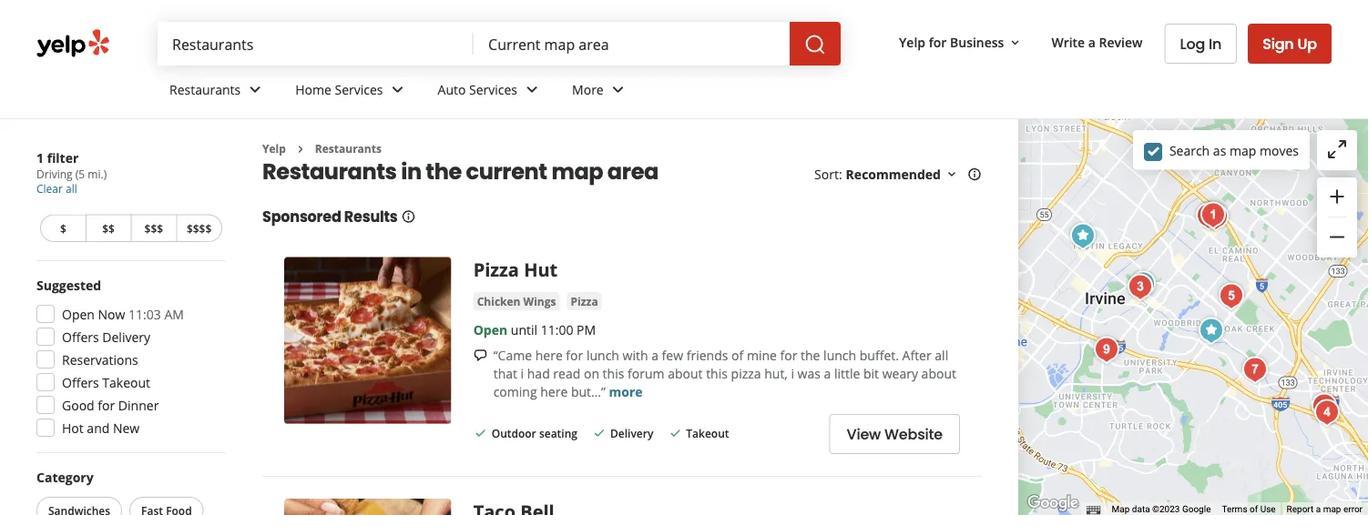 Task type: vqa. For each thing, say whether or not it's contained in the screenshot.
Offers for Offers Delivery
yes



Task type: locate. For each thing, give the bounding box(es) containing it.
1 horizontal spatial delivery
[[610, 427, 653, 442]]

home services link
[[281, 66, 423, 118]]

0 vertical spatial takeout
[[102, 374, 150, 391]]

with
[[623, 347, 648, 364]]

0 vertical spatial restaurants link
[[155, 66, 281, 118]]

chicken wings link
[[473, 292, 560, 311]]

Near text field
[[488, 34, 775, 54]]

24 chevron down v2 image for auto services
[[521, 79, 543, 101]]

outdoor seating
[[492, 427, 578, 442]]

0 horizontal spatial takeout
[[102, 374, 150, 391]]

0 horizontal spatial none field
[[172, 34, 459, 54]]

google image
[[1023, 492, 1083, 516]]

current
[[466, 156, 547, 187]]

a right the report
[[1316, 504, 1321, 515]]

services left 24 chevron down v2 image
[[335, 81, 383, 98]]

chicken
[[477, 294, 521, 309]]

view website link
[[829, 414, 960, 454]]

restaurants in the current map area
[[262, 156, 659, 187]]

report a map error
[[1287, 504, 1363, 515]]

write
[[1052, 33, 1085, 51]]

log
[[1180, 34, 1205, 54]]

new york's upper crust pizza image
[[1193, 313, 1230, 349]]

24 chevron down v2 image inside auto services link
[[521, 79, 543, 101]]

1 vertical spatial yelp
[[262, 141, 286, 156]]

pizza up the chicken
[[473, 257, 519, 282]]

2 this from the left
[[706, 365, 728, 382]]

None search field
[[158, 22, 845, 66]]

little
[[834, 365, 860, 382]]

0 vertical spatial 16 info v2 image
[[967, 167, 982, 182]]

map left the error
[[1323, 504, 1341, 515]]

open
[[62, 306, 95, 323], [473, 321, 508, 338]]

0 vertical spatial of
[[732, 347, 744, 364]]

mi.)
[[88, 167, 107, 182]]

1 horizontal spatial map
[[1230, 142, 1256, 159]]

3 24 chevron down v2 image from the left
[[607, 79, 629, 101]]

search image
[[804, 34, 826, 56]]

16 checkmark v2 image left outdoor
[[473, 426, 488, 441]]

write a review
[[1052, 33, 1143, 51]]

0 vertical spatial pizza
[[473, 257, 519, 282]]

0 horizontal spatial the
[[426, 156, 462, 187]]

restaurants link up yelp link
[[155, 66, 281, 118]]

log in link
[[1165, 24, 1237, 64]]

none field find
[[172, 34, 459, 54]]

yelp
[[899, 33, 926, 51], [262, 141, 286, 156]]

category group
[[33, 468, 226, 516]]

pm
[[577, 321, 596, 338]]

offers for offers delivery
[[62, 328, 99, 346]]

1 horizontal spatial none field
[[488, 34, 775, 54]]

1 horizontal spatial 24 chevron down v2 image
[[521, 79, 543, 101]]

none field up home
[[172, 34, 459, 54]]

kin izakaya by kei concepts image
[[1195, 197, 1232, 234]]

24 chevron down v2 image right auto services at top left
[[521, 79, 543, 101]]

more
[[572, 81, 604, 98]]

0 horizontal spatial group
[[31, 276, 226, 443]]

pizza for pizza hut
[[473, 257, 519, 282]]

2 none field from the left
[[488, 34, 775, 54]]

1 16 checkmark v2 image from the left
[[473, 426, 488, 441]]

2 24 chevron down v2 image from the left
[[521, 79, 543, 101]]

16 info v2 image
[[967, 167, 982, 182], [401, 209, 416, 224]]

this
[[603, 365, 624, 382], [706, 365, 728, 382]]

none field up more link
[[488, 34, 775, 54]]

category
[[36, 469, 93, 486]]

pizza up pm
[[571, 294, 598, 309]]

takeout up dinner
[[102, 374, 150, 391]]

yelp inside yelp for business button
[[899, 33, 926, 51]]

zoom in image
[[1326, 186, 1348, 208]]

16 checkmark v2 image right 16 checkmark v2 icon
[[668, 426, 683, 441]]

pizza for pizza
[[571, 294, 598, 309]]

open for open until 11:00 pm
[[473, 321, 508, 338]]

1 horizontal spatial 16 checkmark v2 image
[[668, 426, 683, 441]]

1 horizontal spatial about
[[922, 365, 956, 382]]

sponsored
[[262, 207, 341, 227]]

services for auto services
[[469, 81, 517, 98]]

business
[[950, 33, 1004, 51]]

1 vertical spatial takeout
[[686, 427, 729, 442]]

0 horizontal spatial this
[[603, 365, 624, 382]]

as
[[1213, 142, 1226, 159]]

offers up good
[[62, 374, 99, 391]]

open for open now 11:03 am
[[62, 306, 95, 323]]

the right in
[[426, 156, 462, 187]]

1 horizontal spatial of
[[1250, 504, 1258, 515]]

0 horizontal spatial pizza
[[473, 257, 519, 282]]

16 checkmark v2 image for outdoor seating
[[473, 426, 488, 441]]

0 horizontal spatial 24 chevron down v2 image
[[244, 79, 266, 101]]

offers up reservations
[[62, 328, 99, 346]]

2 i from the left
[[791, 365, 794, 382]]

previous image
[[292, 330, 313, 352]]

home
[[295, 81, 331, 98]]

i left had
[[521, 365, 524, 382]]

about down after
[[922, 365, 956, 382]]

clear
[[36, 181, 63, 196]]

open up 16 speech v2 icon
[[473, 321, 508, 338]]

16 checkmark v2 image
[[473, 426, 488, 441], [668, 426, 683, 441]]

1 i from the left
[[521, 365, 524, 382]]

open down suggested
[[62, 306, 95, 323]]

had
[[527, 365, 550, 382]]

this down friends
[[706, 365, 728, 382]]

more link
[[609, 383, 643, 400]]

24 chevron down v2 image inside more link
[[607, 79, 629, 101]]

delivery down open now 11:03 am on the left bottom of page
[[102, 328, 150, 346]]

1 vertical spatial 16 info v2 image
[[401, 209, 416, 224]]

1 horizontal spatial yelp
[[899, 33, 926, 51]]

1 vertical spatial group
[[31, 276, 226, 443]]

0 vertical spatial all
[[66, 181, 77, 196]]

a
[[1088, 33, 1096, 51], [651, 347, 659, 364], [824, 365, 831, 382], [1316, 504, 1321, 515]]

lunch
[[587, 347, 619, 364], [824, 347, 856, 364]]

delivery
[[102, 328, 150, 346], [610, 427, 653, 442]]

outdoor
[[492, 427, 536, 442]]

0 vertical spatial group
[[1317, 178, 1357, 258]]

a right was
[[824, 365, 831, 382]]

1 vertical spatial all
[[935, 347, 948, 364]]

0 horizontal spatial yelp
[[262, 141, 286, 156]]

all right after
[[935, 347, 948, 364]]

map region
[[1013, 0, 1368, 516]]

1 horizontal spatial the
[[801, 347, 820, 364]]

on
[[584, 365, 599, 382]]

24 chevron down v2 image right 'more' in the left top of the page
[[607, 79, 629, 101]]

1 vertical spatial offers
[[62, 374, 99, 391]]

16 chevron right v2 image
[[293, 142, 308, 157]]

1 horizontal spatial pizza
[[571, 294, 598, 309]]

delivery right 16 checkmark v2 icon
[[610, 427, 653, 442]]

the
[[426, 156, 462, 187], [801, 347, 820, 364]]

16 speech v2 image
[[473, 349, 488, 363]]

0 horizontal spatial 16 checkmark v2 image
[[473, 426, 488, 441]]

restaurants link right 16 chevron right v2 image in the left of the page
[[315, 141, 382, 156]]

1 horizontal spatial all
[[935, 347, 948, 364]]

group
[[1317, 178, 1357, 258], [31, 276, 226, 443]]

16 chevron down v2 image
[[1008, 35, 1022, 50]]

pizza link
[[567, 292, 602, 311]]

map
[[1230, 142, 1256, 159], [551, 156, 603, 187], [1323, 504, 1341, 515]]

2 services from the left
[[469, 81, 517, 98]]

offers for offers takeout
[[62, 374, 99, 391]]

1 vertical spatial delivery
[[610, 427, 653, 442]]

1 none field from the left
[[172, 34, 459, 54]]

am
[[164, 306, 184, 323]]

coming
[[493, 383, 537, 400]]

hut
[[524, 257, 558, 282]]

for inside group
[[98, 397, 115, 414]]

0 vertical spatial offers
[[62, 328, 99, 346]]

seating
[[539, 427, 578, 442]]

i
[[521, 365, 524, 382], [791, 365, 794, 382]]

here down read
[[540, 383, 568, 400]]

map for search
[[1230, 142, 1256, 159]]

auto services link
[[423, 66, 558, 118]]

offers
[[62, 328, 99, 346], [62, 374, 99, 391]]

of left use
[[1250, 504, 1258, 515]]

none field near
[[488, 34, 775, 54]]

a right write
[[1088, 33, 1096, 51]]

pizza
[[473, 257, 519, 282], [571, 294, 598, 309]]

lunch up on
[[587, 347, 619, 364]]

1 horizontal spatial i
[[791, 365, 794, 382]]

24 chevron down v2 image for restaurants
[[244, 79, 266, 101]]

here up had
[[535, 347, 563, 364]]

in
[[1209, 34, 1222, 54]]

takeout down "came here for lunch with a few friends of mine for the lunch buffet. after all that i had read on this forum about this pizza hut, i was a little bit weary about coming here but…"
[[686, 427, 729, 442]]

24 chevron down v2 image
[[244, 79, 266, 101], [521, 79, 543, 101], [607, 79, 629, 101]]

1 offers from the top
[[62, 328, 99, 346]]

0 horizontal spatial all
[[66, 181, 77, 196]]

2 16 checkmark v2 image from the left
[[668, 426, 683, 441]]

1 horizontal spatial this
[[706, 365, 728, 382]]

2 horizontal spatial 24 chevron down v2 image
[[607, 79, 629, 101]]

0 horizontal spatial services
[[335, 81, 383, 98]]

1 horizontal spatial group
[[1317, 178, 1357, 258]]

0 horizontal spatial i
[[521, 365, 524, 382]]

until
[[511, 321, 537, 338]]

1 services from the left
[[335, 81, 383, 98]]

moves
[[1260, 142, 1299, 159]]

google
[[1182, 504, 1211, 515]]

1 horizontal spatial open
[[473, 321, 508, 338]]

11:00
[[541, 321, 573, 338]]

None field
[[172, 34, 459, 54], [488, 34, 775, 54]]

the inside "came here for lunch with a few friends of mine for the lunch buffet. after all that i had read on this forum about this pizza hut, i was a little bit weary about coming here but…"
[[801, 347, 820, 364]]

1 vertical spatial the
[[801, 347, 820, 364]]

more
[[609, 383, 643, 400]]

restaurants
[[169, 81, 241, 98], [315, 141, 382, 156], [262, 156, 397, 187]]

suggested
[[36, 276, 101, 294]]

yelp left 16 chevron right v2 image in the left of the page
[[262, 141, 286, 156]]

this right on
[[603, 365, 624, 382]]

0 horizontal spatial lunch
[[587, 347, 619, 364]]

1 vertical spatial restaurants link
[[315, 141, 382, 156]]

map left area
[[551, 156, 603, 187]]

0 vertical spatial yelp
[[899, 33, 926, 51]]

about
[[668, 365, 703, 382], [922, 365, 956, 382]]

i left was
[[791, 365, 794, 382]]

1 24 chevron down v2 image from the left
[[244, 79, 266, 101]]

lunch up little
[[824, 347, 856, 364]]

the cut image
[[1122, 269, 1159, 306]]

2 offers from the top
[[62, 374, 99, 391]]

0 horizontal spatial delivery
[[102, 328, 150, 346]]

services
[[335, 81, 383, 98], [469, 81, 517, 98]]

0 horizontal spatial 16 info v2 image
[[401, 209, 416, 224]]

1 vertical spatial pizza
[[571, 294, 598, 309]]

pizza inside button
[[571, 294, 598, 309]]

$$ button
[[85, 215, 131, 242]]

chicken wings
[[477, 294, 556, 309]]

restaurants inside business categories element
[[169, 81, 241, 98]]

that
[[493, 365, 517, 382]]

review
[[1099, 33, 1143, 51]]

services right auto
[[469, 81, 517, 98]]

súp noodle bar by kei concepts image
[[1198, 199, 1234, 235]]

yelp link
[[262, 141, 286, 156]]

about down few
[[668, 365, 703, 382]]

yelp left business
[[899, 33, 926, 51]]

24 chevron down v2 image left home
[[244, 79, 266, 101]]

0 vertical spatial delivery
[[102, 328, 150, 346]]

0 horizontal spatial about
[[668, 365, 703, 382]]

1 horizontal spatial lunch
[[824, 347, 856, 364]]

write a review link
[[1044, 26, 1150, 58]]

0 horizontal spatial of
[[732, 347, 744, 364]]

for down offers takeout
[[98, 397, 115, 414]]

of up pizza
[[732, 347, 744, 364]]

2 horizontal spatial map
[[1323, 504, 1341, 515]]

1 horizontal spatial takeout
[[686, 427, 729, 442]]

the up was
[[801, 347, 820, 364]]

map data ©2023 google
[[1112, 504, 1211, 515]]

0 horizontal spatial open
[[62, 306, 95, 323]]

1 horizontal spatial 16 info v2 image
[[967, 167, 982, 182]]

burnt crumbs image
[[1306, 389, 1343, 425]]

good for dinner
[[62, 397, 159, 414]]

map right the as
[[1230, 142, 1256, 159]]

for left business
[[929, 33, 947, 51]]

1 horizontal spatial services
[[469, 81, 517, 98]]

1 about from the left
[[668, 365, 703, 382]]

few
[[662, 347, 683, 364]]

24 chevron down v2 image for more
[[607, 79, 629, 101]]

all right clear
[[66, 181, 77, 196]]

1 lunch from the left
[[587, 347, 619, 364]]

up
[[1298, 33, 1317, 54]]

map for report
[[1323, 504, 1341, 515]]

data
[[1132, 504, 1150, 515]]



Task type: describe. For each thing, give the bounding box(es) containing it.
"came here for lunch with a few friends of mine for the lunch buffet. after all that i had read on this forum about this pizza hut, i was a little bit weary about coming here but…"
[[493, 347, 956, 400]]

filter
[[47, 149, 79, 166]]

sort:
[[814, 166, 842, 183]]

for up read
[[566, 347, 583, 364]]

and
[[87, 419, 110, 437]]

taco bell image
[[1065, 218, 1101, 255]]

report a map error link
[[1287, 504, 1363, 515]]

in
[[401, 156, 421, 187]]

maji curry image
[[1191, 198, 1227, 235]]

more link
[[558, 66, 644, 118]]

reservations
[[62, 351, 138, 368]]

keyboard shortcuts image
[[1086, 506, 1101, 515]]

expand map image
[[1326, 138, 1348, 160]]

pizza hut image
[[284, 257, 452, 425]]

0 vertical spatial here
[[535, 347, 563, 364]]

pizza hut
[[473, 257, 558, 282]]

$
[[60, 221, 66, 236]]

hot
[[62, 419, 84, 437]]

for inside button
[[929, 33, 947, 51]]

$ button
[[40, 215, 85, 242]]

view
[[847, 424, 881, 445]]

yelp for business button
[[892, 26, 1030, 58]]

forum
[[628, 365, 665, 382]]

sign up link
[[1248, 24, 1332, 64]]

read
[[553, 365, 581, 382]]

terms of use link
[[1222, 504, 1276, 515]]

$$$$ button
[[176, 215, 222, 242]]

for up hut,
[[780, 347, 797, 364]]

now
[[98, 306, 125, 323]]

0 horizontal spatial restaurants link
[[155, 66, 281, 118]]

annie's table image
[[1237, 352, 1273, 389]]

1 vertical spatial here
[[540, 383, 568, 400]]

services for home services
[[335, 81, 383, 98]]

friends
[[687, 347, 728, 364]]

but…"
[[571, 383, 606, 400]]

1 vertical spatial of
[[1250, 504, 1258, 515]]

kuan zhai alley image
[[1309, 395, 1345, 431]]

"came
[[493, 347, 532, 364]]

hot and new
[[62, 419, 140, 437]]

$$
[[102, 221, 115, 236]]

zoom out image
[[1326, 226, 1348, 248]]

log in
[[1180, 34, 1222, 54]]

search as map moves
[[1170, 142, 1299, 159]]

takeout inside group
[[102, 374, 150, 391]]

zhangliang malatang - irvine image
[[1213, 278, 1250, 315]]

all inside "1 filter driving (5 mi.) clear all"
[[66, 181, 77, 196]]

weary
[[882, 365, 918, 382]]

open now 11:03 am
[[62, 306, 184, 323]]

1
[[36, 149, 44, 166]]

error
[[1344, 504, 1363, 515]]

results
[[344, 207, 398, 227]]

pizza
[[731, 365, 761, 382]]

hut,
[[764, 365, 788, 382]]

nep cafe by kei concepts image
[[1195, 197, 1232, 234]]

1 horizontal spatial restaurants link
[[315, 141, 382, 156]]

area
[[607, 156, 659, 187]]

wings
[[523, 294, 556, 309]]

open until 11:00 pm
[[473, 321, 596, 338]]

sign
[[1263, 33, 1294, 54]]

yelp for yelp link
[[262, 141, 286, 156]]

1 this from the left
[[603, 365, 624, 382]]

24 chevron down v2 image
[[387, 79, 409, 101]]

sign up
[[1263, 33, 1317, 54]]

delivery inside group
[[102, 328, 150, 346]]

11:03
[[129, 306, 161, 323]]

map
[[1112, 504, 1130, 515]]

mine
[[747, 347, 777, 364]]

0 vertical spatial the
[[426, 156, 462, 187]]

report
[[1287, 504, 1314, 515]]

2 about from the left
[[922, 365, 956, 382]]

auto services
[[438, 81, 517, 98]]

new
[[113, 419, 140, 437]]

all inside "came here for lunch with a few friends of mine for the lunch buffet. after all that i had read on this forum about this pizza hut, i was a little bit weary about coming here but…"
[[935, 347, 948, 364]]

auto
[[438, 81, 466, 98]]

after
[[902, 347, 932, 364]]

next image
[[422, 330, 444, 352]]

dinner
[[118, 397, 159, 414]]

0 horizontal spatial map
[[551, 156, 603, 187]]

1 filter driving (5 mi.) clear all
[[36, 149, 107, 196]]

search
[[1170, 142, 1210, 159]]

Find text field
[[172, 34, 459, 54]]

(5
[[75, 167, 85, 182]]

group containing suggested
[[31, 276, 226, 443]]

was
[[798, 365, 821, 382]]

©2023
[[1152, 504, 1180, 515]]

$$$
[[144, 221, 163, 236]]

$$$ button
[[131, 215, 176, 242]]

16 checkmark v2 image
[[592, 426, 607, 441]]

view website
[[847, 424, 943, 445]]

terms of use
[[1222, 504, 1276, 515]]

yelp for business
[[899, 33, 1004, 51]]

sponsored results
[[262, 207, 398, 227]]

yelp for yelp for business
[[899, 33, 926, 51]]

pizza hut link
[[473, 257, 558, 282]]

business categories element
[[155, 66, 1332, 118]]

a left few
[[651, 347, 659, 364]]

ever after tearoom & eatery image
[[1089, 332, 1125, 368]]

use
[[1260, 504, 1276, 515]]

pizza hut image
[[1125, 266, 1161, 303]]

of inside "came here for lunch with a few friends of mine for the lunch buffet. after all that i had read on this forum about this pizza hut, i was a little bit weary about coming here but…"
[[732, 347, 744, 364]]

2 lunch from the left
[[824, 347, 856, 364]]

16 checkmark v2 image for takeout
[[668, 426, 683, 441]]

clear all link
[[36, 181, 77, 196]]

website
[[885, 424, 943, 445]]

terms
[[1222, 504, 1248, 515]]

slideshow element
[[284, 257, 452, 425]]



